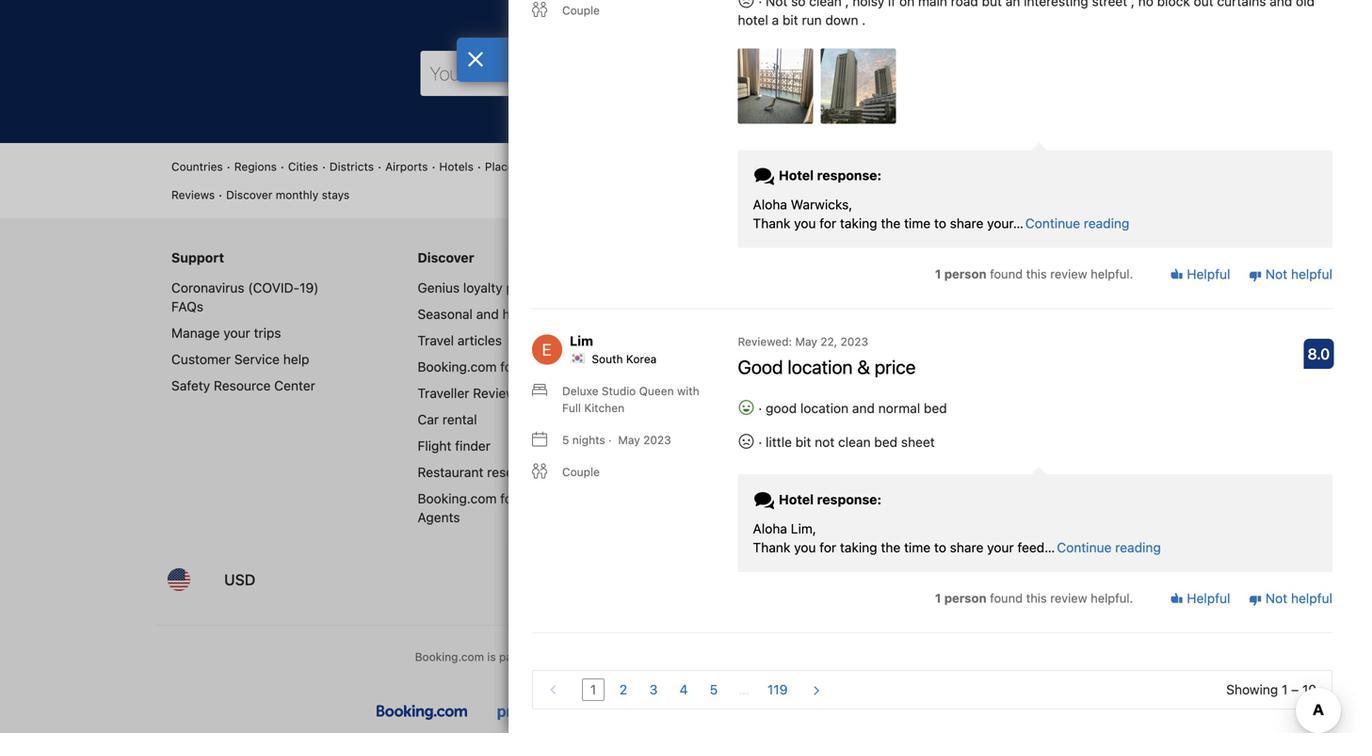 Task type: describe. For each thing, give the bounding box(es) containing it.
traveller review awards link
[[418, 386, 564, 401]]

seasonal and holiday deals link
[[418, 307, 582, 322]]

flight finder link
[[418, 439, 491, 454]]

faqs
[[171, 299, 204, 315]]

1 down aloha warwicks, thank you for taking the time to share your… continue reading
[[935, 267, 942, 281]]

review
[[473, 386, 516, 401]]

down
[[826, 12, 859, 28]]

2
[[620, 682, 628, 698]]

not helpful for aloha lim, thank you for taking the time to share your feed… continue reading
[[1262, 591, 1333, 607]]

business
[[521, 359, 575, 375]]

road
[[951, 0, 979, 9]]

nights
[[573, 434, 605, 447]]

the inside aloha lim, thank you for taking the time to share your feed… continue reading
[[881, 540, 901, 556]]

manage
[[171, 326, 220, 341]]

cities link
[[288, 158, 318, 175]]

and left normal at right bottom
[[852, 401, 875, 416]]

in
[[750, 651, 759, 664]]

villas link
[[812, 158, 840, 175]]

up
[[563, 12, 580, 30]]

regions link
[[234, 158, 277, 175]]

customer service help link
[[171, 352, 309, 367]]

hostels
[[852, 160, 892, 173]]

thank for aloha warwicks, thank you for taking the time to share your…
[[753, 216, 791, 231]]

2 , from the left
[[1131, 0, 1135, 9]]

discover for discover
[[418, 250, 474, 266]]

reservations
[[487, 465, 562, 481]]

customer
[[171, 352, 231, 367]]

booking.com for travel agents link
[[418, 491, 557, 526]]

your inside aloha lim, thank you for taking the time to share your feed… continue reading
[[987, 540, 1014, 556]]

1 left –
[[1282, 682, 1288, 698]]

0 vertical spatial you
[[803, 12, 828, 30]]

aloha for aloha warwicks, thank you for taking the time to share your… continue reading
[[753, 197, 788, 212]]

resolution
[[714, 333, 775, 349]]

reviewed: may 22, 2023
[[738, 335, 869, 348]]

genius loyalty program link
[[418, 280, 558, 296]]

property
[[914, 333, 966, 349]]

reviews link
[[171, 187, 215, 204]]

5 for 5
[[710, 682, 718, 698]]

review for feed…
[[1051, 592, 1088, 606]]

airports
[[385, 160, 428, 173]]

become an affiliate link
[[858, 359, 974, 375]]

continue reading link for reading
[[1026, 214, 1130, 233]]

we'll
[[613, 12, 644, 30]]

booking.com is part of booking holdings inc., the world leader in online travel and related services. copyright © 1996–2023 booking.com™. all rights reserved.
[[415, 651, 941, 681]]

partner help link
[[858, 307, 932, 322]]

22,
[[821, 335, 838, 348]]

statement
[[696, 386, 757, 401]]

taking for warwicks,
[[840, 216, 878, 231]]

discover for discover monthly stays
[[226, 188, 273, 202]]

clean inside not so clean , noisy if on main road but an interesting street , no block out curtains and old hotel a bit run down .
[[809, 0, 842, 9]]

no
[[1139, 0, 1154, 9]]

sign up and we'll send the best deals to you
[[529, 12, 828, 30]]

booking.com for booking.com for travel agents
[[418, 491, 497, 507]]

not inside not so clean , noisy if on main road but an interesting street , no block out curtains and old hotel a bit run down .
[[766, 0, 788, 9]]

interest
[[537, 160, 578, 173]]

showing 1 – 10
[[1227, 682, 1317, 698]]

inc.,
[[635, 651, 657, 664]]

119
[[768, 682, 788, 698]]

hotels link
[[439, 158, 474, 175]]

3 link
[[643, 679, 665, 702]]

to for lim,
[[935, 540, 947, 556]]

best
[[711, 12, 741, 30]]

not helpful button for aloha lim, thank you for taking the time to share your feed… continue reading
[[1249, 590, 1333, 609]]

aloha for aloha lim, thank you for taking the time to share your feed… continue reading
[[753, 521, 788, 537]]

old
[[1296, 0, 1315, 9]]

helpful. for reading
[[1091, 267, 1134, 281]]

info
[[746, 359, 769, 375]]

affiliate
[[929, 359, 974, 375]]

not for aloha warwicks, thank you for taking the time to share your… continue reading
[[1266, 267, 1288, 282]]

1 vertical spatial an
[[911, 359, 926, 375]]

–
[[1292, 682, 1299, 698]]

main
[[918, 0, 948, 9]]

bit inside not so clean , noisy if on main road but an interesting street , no block out curtains and old hotel a bit run down .
[[783, 12, 799, 28]]

hotel response: for lim,
[[776, 492, 882, 507]]

you for warwicks,
[[794, 216, 816, 231]]

seasonal
[[418, 307, 473, 322]]

countries link
[[171, 158, 223, 175]]

agoda image
[[702, 706, 740, 721]]

0 vertical spatial of
[[523, 160, 534, 173]]

the inside aloha warwicks, thank you for taking the time to share your… continue reading
[[881, 216, 901, 231]]

conditions
[[718, 307, 781, 322]]

become an affiliate
[[858, 359, 974, 375]]

next page image
[[808, 683, 825, 700]]

1 person found this review helpful. for feed…
[[935, 592, 1134, 606]]

thank for aloha lim, thank you for taking the time to share your feed…
[[753, 540, 791, 556]]

list your property
[[858, 333, 966, 349]]

msa statement
[[664, 386, 757, 401]]

share for your
[[950, 540, 984, 556]]

you for lim,
[[794, 540, 816, 556]]

helpful for aloha warwicks, thank you for taking the time to share your… continue reading
[[1292, 267, 1333, 282]]

Your email address email field
[[421, 51, 774, 96]]

services.
[[894, 651, 941, 664]]

booking.com for business
[[418, 359, 575, 375]]

an inside not so clean , noisy if on main road but an interesting street , no block out curtains and old hotel a bit run down .
[[1006, 0, 1021, 9]]

10
[[1303, 682, 1317, 698]]

your for list
[[883, 333, 910, 349]]

1 up services.
[[935, 592, 942, 606]]

how we work link
[[1051, 307, 1136, 322]]

1 horizontal spatial may
[[796, 335, 818, 348]]

feed…
[[1018, 540, 1055, 556]]

close image
[[467, 52, 484, 67]]

helpful button for aloha lim, thank you for taking the time to share your feed… continue reading
[[1171, 590, 1231, 609]]

taking for lim,
[[840, 540, 878, 556]]

list of reviews region
[[521, 0, 1344, 634]]

found for your…
[[990, 267, 1023, 281]]

0 vertical spatial travel
[[418, 333, 454, 349]]

noisy
[[853, 0, 885, 9]]

booking.com for booking.com for business
[[418, 359, 497, 375]]

coronavirus
[[171, 280, 245, 296]]

not helpful button for aloha warwicks, thank you for taking the time to share your… continue reading
[[1249, 265, 1333, 284]]

south
[[592, 353, 623, 366]]

terms
[[664, 307, 701, 322]]

coronavirus (covid-19) faqs link
[[171, 280, 319, 315]]

helpful for aloha warwicks, thank you for taking the time to share your… continue reading
[[1184, 267, 1231, 282]]

0 vertical spatial location
[[788, 356, 853, 378]]

traveller
[[418, 386, 470, 401]]

19)
[[300, 280, 319, 296]]

to for warwicks,
[[935, 216, 947, 231]]

seasonal and holiday deals
[[418, 307, 582, 322]]

about booking.com link
[[1051, 280, 1170, 296]]

not
[[815, 435, 835, 450]]

customer service help
[[171, 352, 309, 367]]

resorts link
[[760, 158, 801, 175]]

apartments
[[687, 160, 749, 173]]

on
[[900, 0, 915, 9]]

partner help
[[858, 307, 932, 322]]

©
[[574, 668, 585, 681]]

not for aloha lim, thank you for taking the time to share your feed… continue reading
[[1266, 591, 1288, 607]]

aloha lim, thank you for taking the time to share your feed… continue reading
[[753, 521, 1161, 556]]

safety resource center link
[[171, 378, 315, 394]]

0 horizontal spatial &
[[705, 307, 714, 322]]

helpful. for continue
[[1091, 592, 1134, 606]]

booking.com up work
[[1091, 280, 1170, 296]]

bed for clean
[[875, 435, 898, 450]]

work
[[1104, 307, 1136, 322]]

districts
[[330, 160, 374, 173]]

bed for normal
[[924, 401, 947, 416]]

price
[[875, 356, 916, 378]]

lim,
[[791, 521, 817, 537]]

1 down 1996–2023
[[591, 682, 597, 698]]

· for · good location and normal bed
[[759, 401, 762, 416]]

monthly
[[276, 188, 319, 202]]

aloha warwicks, thank you for taking the time to share your… continue reading
[[753, 197, 1130, 231]]

1996–2023
[[588, 668, 649, 681]]

travel inside booking.com for travel agents
[[521, 491, 557, 507]]

program
[[506, 280, 558, 296]]

1 couple from the top
[[562, 4, 600, 17]]

1 vertical spatial 2023
[[644, 434, 671, 447]]

1 vertical spatial bit
[[796, 435, 811, 450]]

2 link
[[612, 679, 635, 702]]



Task type: vqa. For each thing, say whether or not it's contained in the screenshot.
FAQS
yes



Task type: locate. For each thing, give the bounding box(es) containing it.
of right part
[[524, 651, 535, 664]]

1 vertical spatial aloha
[[753, 521, 788, 537]]

4 link
[[673, 679, 695, 702]]

0 horizontal spatial help
[[283, 352, 309, 367]]

1 time from the top
[[904, 216, 931, 231]]

0 horizontal spatial your
[[224, 326, 250, 341]]

how we work
[[1051, 307, 1136, 322]]

bed
[[924, 401, 947, 416], [875, 435, 898, 450]]

0 vertical spatial hotel response:
[[776, 167, 882, 183]]

restaurant reservations link
[[418, 465, 562, 481]]

0 horizontal spatial an
[[911, 359, 926, 375]]

1 helpful button from the top
[[1171, 265, 1231, 284]]

this for feed…
[[1026, 592, 1047, 606]]

& inside list of reviews region
[[858, 356, 870, 378]]

1 vertical spatial hotel response:
[[776, 492, 882, 507]]

the
[[685, 12, 707, 30], [881, 216, 901, 231], [881, 540, 901, 556], [661, 651, 678, 664]]

2 review from the top
[[1051, 592, 1088, 606]]

to inside aloha lim, thank you for taking the time to share your feed… continue reading
[[935, 540, 947, 556]]

0 horizontal spatial bed
[[875, 435, 898, 450]]

thank inside aloha lim, thank you for taking the time to share your feed… continue reading
[[753, 540, 791, 556]]

2 hotel from the top
[[779, 492, 814, 507]]

not helpful button up –
[[1249, 590, 1333, 609]]

0 vertical spatial &
[[705, 307, 714, 322]]

and left old
[[1270, 0, 1293, 9]]

regions
[[234, 160, 277, 173]]

0 vertical spatial to
[[786, 12, 799, 30]]

0 vertical spatial not helpful
[[1262, 267, 1333, 282]]

booking.com left the is
[[415, 651, 484, 664]]

0 horizontal spatial travel
[[418, 333, 454, 349]]

hotel response: up lim,
[[776, 492, 882, 507]]

bit right a
[[783, 12, 799, 28]]

places of interest
[[485, 160, 578, 173]]

the inside booking.com is part of booking holdings inc., the world leader in online travel and related services. copyright © 1996–2023 booking.com™. all rights reserved.
[[661, 651, 678, 664]]

hotel response:
[[776, 167, 882, 183], [776, 492, 882, 507]]

curtains
[[1218, 0, 1267, 9]]

0 vertical spatial an
[[1006, 0, 1021, 9]]

aloha inside aloha lim, thank you for taking the time to share your feed… continue reading
[[753, 521, 788, 537]]

subscribe
[[814, 62, 896, 84]]

2 1 person found this review helpful. from the top
[[935, 592, 1134, 606]]

0 vertical spatial this
[[1026, 267, 1047, 281]]

5 for 5 nights · may 2023
[[562, 434, 569, 447]]

0 vertical spatial thank
[[753, 216, 791, 231]]

time for your…
[[904, 216, 931, 231]]

1 helpful from the top
[[1184, 267, 1231, 282]]

traveller review awards
[[418, 386, 564, 401]]

cities
[[288, 160, 318, 173]]

and inside not so clean , noisy if on main road but an interesting street , no block out curtains and old hotel a bit run down .
[[1270, 0, 1293, 9]]

help up list your property at top right
[[906, 307, 932, 322]]

booking.com up agents
[[418, 491, 497, 507]]

1 vertical spatial reading
[[1116, 540, 1161, 556]]

south korea
[[592, 353, 657, 366]]

holdings
[[585, 651, 632, 664]]

time for your
[[904, 540, 931, 556]]

is
[[487, 651, 496, 664]]

but
[[982, 0, 1002, 9]]

helpful button for aloha warwicks, thank you for taking the time to share your… continue reading
[[1171, 265, 1231, 284]]

person down aloha lim, thank you for taking the time to share your feed… continue reading
[[945, 592, 987, 606]]

5 left "nights"
[[562, 434, 569, 447]]

0 vertical spatial hotel
[[779, 167, 814, 183]]

agoda image
[[702, 706, 740, 721]]

0 horizontal spatial ,
[[846, 0, 849, 9]]

helpful up 8.0
[[1292, 267, 1333, 282]]

your left the feed…
[[987, 540, 1014, 556]]

1 1 person found this review helpful. from the top
[[935, 267, 1134, 281]]

car rental link
[[418, 412, 477, 428]]

manage your trips link
[[171, 326, 281, 341]]

agents
[[418, 510, 460, 526]]

continue reading link up about
[[1026, 214, 1130, 233]]

1 vertical spatial you
[[794, 216, 816, 231]]

korea
[[626, 353, 657, 366]]

2 helpful. from the top
[[1091, 592, 1134, 606]]

2 helpful from the top
[[1184, 591, 1231, 607]]

· little bit not clean bed sheet
[[755, 435, 935, 450]]

1 vertical spatial discover
[[418, 250, 474, 266]]

1 taking from the top
[[840, 216, 878, 231]]

may left '22,'
[[796, 335, 818, 348]]

2 share from the top
[[950, 540, 984, 556]]

response: for lim,
[[817, 492, 882, 507]]

1 person found this review helpful.
[[935, 267, 1134, 281], [935, 592, 1134, 606]]

booking.com image
[[377, 706, 467, 721], [377, 706, 467, 721]]

1 vertical spatial bed
[[875, 435, 898, 450]]

2 not helpful button from the top
[[1249, 590, 1333, 609]]

0 vertical spatial helpful
[[1184, 267, 1231, 282]]

reviews
[[171, 188, 215, 202]]

review up how
[[1051, 267, 1088, 281]]

don't
[[664, 359, 697, 375]]

not helpful
[[1262, 267, 1333, 282], [1262, 591, 1333, 607]]

response: for warwicks,
[[817, 167, 882, 183]]

1 person found this review helpful. up how
[[935, 267, 1134, 281]]

1 this from the top
[[1026, 267, 1047, 281]]

helpful for aloha lim, thank you for taking the time to share your feed… continue reading
[[1292, 591, 1333, 607]]

2 not helpful from the top
[[1262, 591, 1333, 607]]

0 vertical spatial helpful
[[1292, 267, 1333, 282]]

0 vertical spatial response:
[[817, 167, 882, 183]]

deals right best
[[745, 12, 782, 30]]

time inside aloha warwicks, thank you for taking the time to share your… continue reading
[[904, 216, 931, 231]]

review down the feed…
[[1051, 592, 1088, 606]]

0 vertical spatial not
[[766, 0, 788, 9]]

you down so in the right of the page
[[803, 12, 828, 30]]

continue right the feed…
[[1057, 540, 1112, 556]]

0 vertical spatial helpful.
[[1091, 267, 1134, 281]]

travel down reservations on the bottom left
[[521, 491, 557, 507]]

for inside booking.com for travel agents
[[500, 491, 517, 507]]

to for up
[[786, 12, 799, 30]]

1 vertical spatial not
[[1266, 267, 1288, 282]]

not helpful for aloha warwicks, thank you for taking the time to share your… continue reading
[[1262, 267, 1333, 282]]

, left the no
[[1131, 0, 1135, 9]]

bit left not
[[796, 435, 811, 450]]

reading inside aloha warwicks, thank you for taking the time to share your… continue reading
[[1084, 216, 1130, 231]]

aloha left lim,
[[753, 521, 788, 537]]

0 vertical spatial deals
[[745, 12, 782, 30]]

clean up run
[[809, 0, 842, 9]]

0 vertical spatial may
[[796, 335, 818, 348]]

1 vertical spatial not helpful button
[[1249, 590, 1333, 609]]

1 horizontal spatial ,
[[1131, 0, 1135, 9]]

1 person found this review helpful. down the feed…
[[935, 592, 1134, 606]]

,
[[846, 0, 849, 9], [1131, 0, 1135, 9]]

rental
[[443, 412, 477, 428]]

booking.com down travel articles link
[[418, 359, 497, 375]]

continue reading link right the feed…
[[1057, 539, 1161, 558]]

1 vertical spatial person
[[945, 592, 987, 606]]

if
[[888, 0, 896, 9]]

not helpful up 8.0
[[1262, 267, 1333, 282]]

for inside aloha warwicks, thank you for taking the time to share your… continue reading
[[820, 216, 837, 231]]

this for continue
[[1026, 267, 1047, 281]]

1 vertical spatial not helpful
[[1262, 591, 1333, 607]]

discover monthly stays
[[226, 188, 350, 202]]

taking inside aloha lim, thank you for taking the time to share your feed… continue reading
[[840, 540, 878, 556]]

· right "nights"
[[609, 434, 612, 447]]

1 found from the top
[[990, 267, 1023, 281]]

2 aloha from the top
[[753, 521, 788, 537]]

1 horizontal spatial 5
[[710, 682, 718, 698]]

person for your
[[945, 592, 987, 606]]

share inside aloha lim, thank you for taking the time to share your feed… continue reading
[[950, 540, 984, 556]]

1 person from the top
[[945, 267, 987, 281]]

share left 'your…'
[[950, 216, 984, 231]]

time
[[904, 216, 931, 231], [904, 540, 931, 556]]

1 vertical spatial continue reading link
[[1057, 539, 1161, 558]]

, up down in the top right of the page
[[846, 0, 849, 9]]

hotel response: up warwicks,
[[776, 167, 882, 183]]

flight
[[418, 439, 452, 454]]

1 horizontal spatial discover
[[418, 250, 474, 266]]

kayak image
[[592, 706, 672, 721], [592, 706, 672, 721]]

good
[[738, 356, 783, 378]]

0 vertical spatial person
[[945, 267, 987, 281]]

0 vertical spatial not helpful button
[[1249, 265, 1333, 284]]

you down warwicks,
[[794, 216, 816, 231]]

booking.com for booking.com is part of booking holdings inc., the world leader in online travel and related services. copyright © 1996–2023 booking.com™. all rights reserved.
[[415, 651, 484, 664]]

may right "nights"
[[618, 434, 640, 447]]

0 horizontal spatial deals
[[550, 307, 582, 322]]

found down 'your…'
[[990, 267, 1023, 281]]

copyright
[[519, 668, 571, 681]]

1 vertical spatial may
[[618, 434, 640, 447]]

normal
[[879, 401, 921, 416]]

partner
[[858, 307, 902, 322]]

deals up lim
[[550, 307, 582, 322]]

1 hotel from the top
[[779, 167, 814, 183]]

resorts
[[760, 160, 801, 173]]

3
[[650, 682, 658, 698]]

· left little
[[759, 435, 762, 450]]

1 vertical spatial deals
[[550, 307, 582, 322]]

villas
[[812, 160, 840, 173]]

0 horizontal spatial discover
[[226, 188, 273, 202]]

thank inside aloha warwicks, thank you for taking the time to share your… continue reading
[[753, 216, 791, 231]]

helpful
[[1184, 267, 1231, 282], [1184, 591, 1231, 607]]

· left good
[[759, 401, 762, 416]]

an down list your property at top right
[[911, 359, 926, 375]]

you inside aloha lim, thank you for taking the time to share your feed… continue reading
[[794, 540, 816, 556]]

booking.com inside booking.com for travel agents
[[418, 491, 497, 507]]

0 horizontal spatial may
[[618, 434, 640, 447]]

your up the customer service help
[[224, 326, 250, 341]]

restaurant
[[418, 465, 484, 481]]

0 vertical spatial share
[[950, 216, 984, 231]]

subscribe button
[[779, 51, 931, 96]]

run
[[802, 12, 822, 28]]

hotel response: for warwicks,
[[776, 167, 882, 183]]

good location & price
[[738, 356, 916, 378]]

1 vertical spatial helpful.
[[1091, 592, 1134, 606]]

person down aloha warwicks, thank you for taking the time to share your… continue reading
[[945, 267, 987, 281]]

continue reading link for continue
[[1057, 539, 1161, 558]]

districts link
[[330, 158, 374, 175]]

0 vertical spatial bit
[[783, 12, 799, 28]]

and right 'travel'
[[831, 651, 850, 664]]

1 vertical spatial taking
[[840, 540, 878, 556]]

0 vertical spatial bed
[[924, 401, 947, 416]]

priceline.com image
[[497, 706, 562, 721], [497, 706, 562, 721]]

1 horizontal spatial bed
[[924, 401, 947, 416]]

this left about
[[1026, 267, 1047, 281]]

2 response: from the top
[[817, 492, 882, 507]]

2 vertical spatial to
[[935, 540, 947, 556]]

2 time from the top
[[904, 540, 931, 556]]

you down lim,
[[794, 540, 816, 556]]

1 vertical spatial of
[[524, 651, 535, 664]]

discover down 'regions' link
[[226, 188, 273, 202]]

your up price
[[883, 333, 910, 349]]

hotel up warwicks,
[[779, 167, 814, 183]]

sign
[[529, 12, 559, 30]]

not helpful button up 8.0
[[1249, 265, 1333, 284]]

hotel up lim,
[[779, 492, 814, 507]]

you inside aloha warwicks, thank you for taking the time to share your… continue reading
[[794, 216, 816, 231]]

of inside booking.com is part of booking holdings inc., the world leader in online travel and related services. copyright © 1996–2023 booking.com™. all rights reserved.
[[524, 651, 535, 664]]

0 vertical spatial found
[[990, 267, 1023, 281]]

list your property link
[[858, 333, 966, 349]]

car rental
[[418, 412, 477, 428]]

taking
[[840, 216, 878, 231], [840, 540, 878, 556]]

street
[[1092, 0, 1128, 9]]

2 this from the top
[[1026, 592, 1047, 606]]

booking.com inside booking.com is part of booking holdings inc., the world leader in online travel and related services. copyright © 1996–2023 booking.com™. all rights reserved.
[[415, 651, 484, 664]]

reading inside aloha lim, thank you for taking the time to share your feed… continue reading
[[1116, 540, 1161, 556]]

1 vertical spatial 1 person found this review helpful.
[[935, 592, 1134, 606]]

travel down "seasonal"
[[418, 333, 454, 349]]

0 vertical spatial continue
[[1026, 216, 1081, 231]]

1 vertical spatial couple
[[562, 466, 600, 479]]

rights
[[754, 668, 784, 681]]

0 vertical spatial reading
[[1084, 216, 1130, 231]]

1 vertical spatial hotel
[[779, 492, 814, 507]]

review for continue
[[1051, 267, 1088, 281]]

1 helpful. from the top
[[1091, 267, 1134, 281]]

2 helpful from the top
[[1292, 591, 1333, 607]]

to inside aloha warwicks, thank you for taking the time to share your… continue reading
[[935, 216, 947, 231]]

response: up warwicks,
[[817, 167, 882, 183]]

out
[[1194, 0, 1214, 9]]

2023 right '22,'
[[841, 335, 869, 348]]

2 couple from the top
[[562, 466, 600, 479]]

2 vertical spatial not
[[1266, 591, 1288, 607]]

location down '22,'
[[788, 356, 853, 378]]

your for manage
[[224, 326, 250, 341]]

& down list in the right top of the page
[[858, 356, 870, 378]]

scored 8.0 element
[[1304, 339, 1334, 369]]

2023 down msa
[[644, 434, 671, 447]]

help up "center"
[[283, 352, 309, 367]]

found
[[990, 267, 1023, 281], [990, 592, 1023, 606]]

1 vertical spatial clean
[[838, 435, 871, 450]]

1 vertical spatial this
[[1026, 592, 1047, 606]]

1 not helpful button from the top
[[1249, 265, 1333, 284]]

1 horizontal spatial help
[[906, 307, 932, 322]]

found down the feed…
[[990, 592, 1023, 606]]

1 , from the left
[[846, 0, 849, 9]]

1 person found this review helpful. for continue
[[935, 267, 1134, 281]]

aloha inside aloha warwicks, thank you for taking the time to share your… continue reading
[[753, 197, 788, 212]]

2 person from the top
[[945, 592, 987, 606]]

help
[[906, 307, 932, 322], [283, 352, 309, 367]]

share inside aloha warwicks, thank you for taking the time to share your… continue reading
[[950, 216, 984, 231]]

share
[[950, 216, 984, 231], [950, 540, 984, 556]]

awards
[[520, 386, 564, 401]]

0 vertical spatial help
[[906, 307, 932, 322]]

couple down "nights"
[[562, 466, 600, 479]]

booking.com for travel agents
[[418, 491, 557, 526]]

2 helpful button from the top
[[1171, 590, 1231, 609]]

continue inside aloha lim, thank you for taking the time to share your feed… continue reading
[[1057, 540, 1112, 556]]

1 horizontal spatial travel
[[521, 491, 557, 507]]

not helpful up –
[[1262, 591, 1333, 607]]

helpful up 10
[[1292, 591, 1333, 607]]

related
[[853, 651, 891, 664]]

this down the feed…
[[1026, 592, 1047, 606]]

0 vertical spatial helpful button
[[1171, 265, 1231, 284]]

1 not helpful from the top
[[1262, 267, 1333, 282]]

0 vertical spatial discover
[[226, 188, 273, 202]]

2 hotel response: from the top
[[776, 492, 882, 507]]

for
[[820, 216, 837, 231], [500, 359, 517, 375], [500, 491, 517, 507], [820, 540, 837, 556]]

helpful for aloha lim, thank you for taking the time to share your feed… continue reading
[[1184, 591, 1231, 607]]

for inside aloha lim, thank you for taking the time to share your feed… continue reading
[[820, 540, 837, 556]]

1 vertical spatial share
[[950, 540, 984, 556]]

1 vertical spatial continue
[[1057, 540, 1112, 556]]

1 vertical spatial review
[[1051, 592, 1088, 606]]

clean right not
[[838, 435, 871, 450]]

opentable image
[[915, 706, 980, 721], [915, 706, 980, 721]]

reading
[[1084, 216, 1130, 231], [1116, 540, 1161, 556]]

2 found from the top
[[990, 592, 1023, 606]]

1 helpful from the top
[[1292, 267, 1333, 282]]

1 vertical spatial to
[[935, 216, 947, 231]]

and inside booking.com is part of booking holdings inc., the world leader in online travel and related services. copyright © 1996–2023 booking.com™. all rights reserved.
[[831, 651, 850, 664]]

0 vertical spatial 2023
[[841, 335, 869, 348]]

don't sell my info link
[[664, 359, 769, 375]]

0 horizontal spatial 2023
[[644, 434, 671, 447]]

0 horizontal spatial 5
[[562, 434, 569, 447]]

0 vertical spatial couple
[[562, 4, 600, 17]]

continue right 'your…'
[[1026, 216, 1081, 231]]

discover up genius
[[418, 250, 474, 266]]

manage your trips
[[171, 326, 281, 341]]

0 vertical spatial 5
[[562, 434, 569, 447]]

1 hotel response: from the top
[[776, 167, 882, 183]]

an right the but at the top of page
[[1006, 0, 1021, 9]]

share for your…
[[950, 216, 984, 231]]

taking inside aloha warwicks, thank you for taking the time to share your… continue reading
[[840, 216, 878, 231]]

1 vertical spatial found
[[990, 592, 1023, 606]]

support
[[171, 250, 224, 266]]

1 horizontal spatial your
[[883, 333, 910, 349]]

1 horizontal spatial 2023
[[841, 335, 869, 348]]

location up not
[[801, 401, 849, 416]]

2 taking from the top
[[840, 540, 878, 556]]

of right 'places'
[[523, 160, 534, 173]]

time inside aloha lim, thank you for taking the time to share your feed… continue reading
[[904, 540, 931, 556]]

not
[[766, 0, 788, 9], [1266, 267, 1288, 282], [1266, 591, 1288, 607]]

and down genius loyalty program link in the left top of the page
[[476, 307, 499, 322]]

1 vertical spatial help
[[283, 352, 309, 367]]

not helpful button
[[1249, 265, 1333, 284], [1249, 590, 1333, 609]]

0 vertical spatial taking
[[840, 216, 878, 231]]

& right terms
[[705, 307, 714, 322]]

1 vertical spatial helpful
[[1184, 591, 1231, 607]]

1 vertical spatial response:
[[817, 492, 882, 507]]

1 horizontal spatial deals
[[745, 12, 782, 30]]

1 share from the top
[[950, 216, 984, 231]]

1
[[935, 267, 942, 281], [935, 592, 942, 606], [591, 682, 597, 698], [1282, 682, 1288, 698]]

bed left sheet
[[875, 435, 898, 450]]

rentalcars image
[[770, 706, 884, 721], [770, 706, 884, 721]]

2 thank from the top
[[753, 540, 791, 556]]

part
[[499, 651, 521, 664]]

1 response: from the top
[[817, 167, 882, 183]]

couple right "sign"
[[562, 4, 600, 17]]

not so clean , noisy if on main road but an interesting street , no block out curtains and old hotel a bit run down .
[[738, 0, 1315, 28]]

person for your…
[[945, 267, 987, 281]]

· for · little bit not clean bed sheet
[[759, 435, 762, 450]]

your…
[[987, 216, 1024, 231]]

hotel for warwicks,
[[779, 167, 814, 183]]

continue
[[1026, 216, 1081, 231], [1057, 540, 1112, 556]]

5 up agoda icon
[[710, 682, 718, 698]]

hotels
[[439, 160, 474, 173]]

1 horizontal spatial an
[[1006, 0, 1021, 9]]

bed right normal at right bottom
[[924, 401, 947, 416]]

1 vertical spatial travel
[[521, 491, 557, 507]]

terms & conditions link
[[664, 307, 781, 322]]

2 horizontal spatial your
[[987, 540, 1014, 556]]

aloha down resorts "link"
[[753, 197, 788, 212]]

dispute resolution
[[664, 333, 775, 349]]

response: down · little bit not clean bed sheet
[[817, 492, 882, 507]]

· good location and normal bed
[[755, 401, 947, 416]]

1 vertical spatial location
[[801, 401, 849, 416]]

so
[[792, 0, 806, 9]]

1 aloha from the top
[[753, 197, 788, 212]]

found for your
[[990, 592, 1023, 606]]

share left the feed…
[[950, 540, 984, 556]]

hotel for lim,
[[779, 492, 814, 507]]

safety resource center
[[171, 378, 315, 394]]

0 vertical spatial time
[[904, 216, 931, 231]]

1 vertical spatial thank
[[753, 540, 791, 556]]

1 vertical spatial helpful button
[[1171, 590, 1231, 609]]

little
[[766, 435, 792, 450]]

and right up
[[584, 12, 610, 30]]

0 vertical spatial clean
[[809, 0, 842, 9]]

1 review from the top
[[1051, 267, 1088, 281]]

continue inside aloha warwicks, thank you for taking the time to share your… continue reading
[[1026, 216, 1081, 231]]

1 thank from the top
[[753, 216, 791, 231]]

about booking.com
[[1051, 280, 1170, 296]]

0 vertical spatial review
[[1051, 267, 1088, 281]]

5 inside list of reviews region
[[562, 434, 569, 447]]

reserved.
[[788, 668, 838, 681]]

articles
[[458, 333, 502, 349]]

travel
[[798, 651, 827, 664]]

1 vertical spatial &
[[858, 356, 870, 378]]

reviewed:
[[738, 335, 792, 348]]



